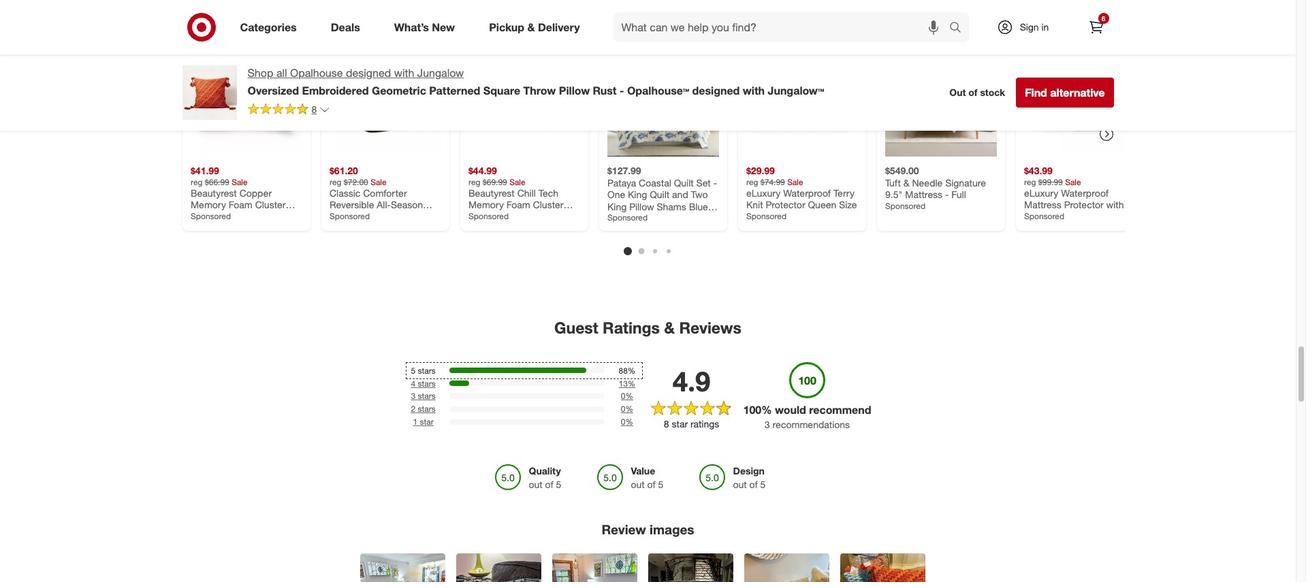 Task type: vqa. For each thing, say whether or not it's contained in the screenshot.


Task type: describe. For each thing, give the bounding box(es) containing it.
categories
[[240, 20, 297, 34]]

6 link
[[1081, 12, 1111, 42]]

copper
[[239, 187, 271, 199]]

% for 3 stars
[[625, 391, 633, 401]]

quality
[[529, 465, 561, 476]]

$99.99
[[1038, 177, 1062, 187]]

products
[[650, 4, 716, 23]]

0 vertical spatial with
[[394, 66, 414, 80]]

$29.99
[[746, 165, 775, 177]]

1 horizontal spatial with
[[743, 84, 765, 97]]

find alternative button
[[1016, 78, 1114, 108]]

out for design out of 5
[[733, 479, 747, 490]]

cluster inside $41.99 reg $66.99 sale beautyrest copper memory foam cluster pillow
[[255, 199, 285, 211]]

sale for $29.99
[[787, 177, 803, 187]]

0 horizontal spatial quilt
[[649, 189, 669, 200]]

8 for 8 star ratings
[[664, 418, 669, 430]]

sponsored for pataya coastal quilt set - one king quilt and two king pillow shams blue - levtex home image
[[607, 213, 647, 223]]

one
[[607, 189, 625, 200]]

3 inside 100 % would recommend 3 recommendations
[[765, 419, 770, 430]]

memory inside $44.99 reg $69.99 sale beautyrest chill tech memory foam cluster pillow, king
[[468, 199, 504, 211]]

oversized
[[248, 84, 299, 97]]

king for tech
[[497, 211, 516, 223]]

sponsored inside $29.99 reg $74.99 sale eluxury waterproof terry knit protector queen size sponsored
[[746, 211, 786, 221]]

beautyrest copper memory foam cluster pillow image
[[190, 45, 302, 157]]

needle
[[912, 177, 942, 188]]

% for 2 stars
[[625, 404, 633, 414]]

queen
[[808, 199, 836, 211]]

reviews
[[679, 318, 742, 337]]

sponsored for classic comforter reversible all-season medium weight down alternative bedding, king, chocolate - blue nile mills image
[[329, 211, 370, 221]]

and
[[672, 189, 688, 200]]

recommend
[[809, 403, 871, 417]]

guest review image 6 of 6, zoom in image
[[840, 554, 925, 582]]

$66.99
[[205, 177, 229, 187]]

featured products
[[579, 4, 716, 23]]

find
[[1025, 86, 1047, 99]]

out for quality out of 5
[[529, 479, 543, 490]]

featured
[[579, 4, 645, 23]]

0 for 3 stars
[[621, 391, 625, 401]]

jungalow™
[[768, 84, 824, 97]]

pataya
[[607, 177, 636, 188]]

guest
[[554, 318, 598, 337]]

stars for 4 stars
[[418, 378, 436, 389]]

reg for $61.20
[[329, 177, 341, 187]]

% for 4 stars
[[628, 378, 635, 389]]

of right out
[[969, 87, 978, 98]]

knit
[[746, 199, 763, 211]]

guest review image 4 of 6, zoom in image
[[648, 554, 733, 582]]

sale for $44.99
[[509, 177, 525, 187]]

classic comforter reversible all-season medium weight down alternative bedding, king, chocolate - blue nile mills image
[[329, 45, 441, 157]]

% for 1 star
[[625, 417, 633, 427]]

foam inside $44.99 reg $69.99 sale beautyrest chill tech memory foam cluster pillow, king
[[506, 199, 530, 211]]

- inside $549.00 tuft & needle signature 9.5" mattress - full sponsored
[[945, 189, 949, 200]]

$549.00
[[885, 165, 919, 177]]

design
[[733, 465, 765, 476]]

$41.99
[[190, 165, 219, 177]]

value
[[631, 465, 655, 476]]

8 link
[[248, 103, 330, 118]]

alternative
[[1050, 86, 1105, 99]]

4.9
[[673, 365, 710, 398]]

0 vertical spatial designed
[[346, 66, 391, 80]]

5 up 4
[[411, 366, 415, 376]]

quality out of 5
[[529, 465, 561, 490]]

tuft
[[885, 177, 900, 188]]

& for $549.00 tuft & needle signature 9.5" mattress - full sponsored
[[903, 177, 909, 188]]

1
[[413, 417, 418, 427]]

shams
[[656, 201, 686, 212]]

memory inside $41.99 reg $66.99 sale beautyrest copper memory foam cluster pillow
[[190, 199, 226, 211]]

king for one
[[607, 201, 626, 212]]

guest review image 1 of 6, zoom in image
[[360, 554, 445, 582]]

guest ratings & reviews
[[554, 318, 742, 337]]

tuft & needle signature 9.5" mattress - full image
[[885, 45, 997, 157]]

full
[[951, 189, 966, 200]]

set
[[696, 177, 710, 188]]

jungalow
[[417, 66, 464, 80]]

reg for $43.99
[[1024, 177, 1036, 187]]

beautyrest for memory
[[468, 187, 514, 199]]

2
[[411, 404, 415, 414]]

0 for 1 star
[[621, 417, 625, 427]]

% for 5 stars
[[628, 366, 635, 376]]

design out of 5
[[733, 465, 766, 490]]

chill
[[517, 187, 535, 199]]

eluxury waterproof mattress protector with full zippered encasement, california king image
[[1024, 45, 1135, 157]]

reg for $41.99
[[190, 177, 202, 187]]

stars for 2 stars
[[418, 404, 436, 414]]

recommendations
[[773, 419, 850, 430]]

terry
[[833, 187, 854, 199]]

5 stars
[[411, 366, 436, 376]]

6
[[1102, 14, 1105, 22]]

review images
[[602, 521, 694, 537]]

88
[[619, 366, 628, 376]]

out
[[949, 87, 966, 98]]

would
[[775, 403, 806, 417]]

guest review image 5 of 6, zoom in image
[[744, 554, 829, 582]]

2 stars
[[411, 404, 436, 414]]

waterproof
[[783, 187, 830, 199]]

$549.00 tuft & needle signature 9.5" mattress - full sponsored
[[885, 165, 986, 211]]

opalhouse
[[290, 66, 343, 80]]

tech
[[538, 187, 558, 199]]

100
[[743, 403, 761, 417]]

sign in link
[[985, 12, 1070, 42]]

deals link
[[319, 12, 377, 42]]

what's new
[[394, 20, 455, 34]]

0 horizontal spatial 3
[[411, 391, 415, 401]]

deals
[[331, 20, 360, 34]]

find alternative
[[1025, 86, 1105, 99]]

square
[[483, 84, 520, 97]]

patterned
[[429, 84, 480, 97]]

pickup & delivery link
[[477, 12, 597, 42]]

what's new link
[[383, 12, 472, 42]]

$41.99 reg $66.99 sale beautyrest copper memory foam cluster pillow
[[190, 165, 285, 223]]

pickup
[[489, 20, 524, 34]]

stock
[[980, 87, 1005, 98]]

cluster inside $44.99 reg $69.99 sale beautyrest chill tech memory foam cluster pillow, king
[[533, 199, 563, 211]]

beautyrest chill tech memory foam cluster pillow, king image
[[468, 45, 580, 157]]



Task type: locate. For each thing, give the bounding box(es) containing it.
sponsored down one
[[607, 213, 647, 223]]

8 left ratings at right
[[664, 418, 669, 430]]

embroidered
[[302, 84, 369, 97]]

of inside design out of 5
[[749, 479, 758, 490]]

% inside 100 % would recommend 3 recommendations
[[761, 403, 772, 417]]

5 for quality out of 5
[[556, 479, 561, 490]]

4
[[411, 378, 415, 389]]

out down quality
[[529, 479, 543, 490]]

1 reg from the left
[[190, 177, 202, 187]]

signature
[[945, 177, 986, 188]]

$29.99 reg $74.99 sale eluxury waterproof terry knit protector queen size sponsored
[[746, 165, 857, 221]]

opalhouse™
[[627, 84, 689, 97]]

0 horizontal spatial out
[[529, 479, 543, 490]]

protector
[[765, 199, 805, 211]]

of for quality out of 5
[[545, 479, 553, 490]]

2 memory from the left
[[468, 199, 504, 211]]

0 horizontal spatial designed
[[346, 66, 391, 80]]

reg down $43.99
[[1024, 177, 1036, 187]]

pillow inside shop all opalhouse designed with jungalow oversized embroidered geometric patterned square throw pillow rust - opalhouse™ designed with jungalow™
[[559, 84, 590, 97]]

new
[[432, 20, 455, 34]]

2 beautyrest from the left
[[468, 187, 514, 199]]

0
[[621, 391, 625, 401], [621, 404, 625, 414], [621, 417, 625, 427]]

3 stars from the top
[[418, 391, 436, 401]]

3 0 from the top
[[621, 417, 625, 427]]

0 %
[[621, 391, 633, 401], [621, 404, 633, 414], [621, 417, 633, 427]]

levtex
[[607, 213, 635, 224]]

3 out from the left
[[733, 479, 747, 490]]

2 horizontal spatial king
[[627, 189, 647, 200]]

reg down $29.99 at the top right of the page
[[746, 177, 758, 187]]

value out of 5
[[631, 465, 664, 490]]

sponsored for beautyrest chill tech memory foam cluster pillow, king image
[[468, 211, 508, 221]]

out for value out of 5
[[631, 479, 645, 490]]

- right set
[[713, 177, 717, 188]]

1 horizontal spatial foam
[[506, 199, 530, 211]]

0 vertical spatial 8
[[312, 103, 317, 115]]

&
[[527, 20, 535, 34], [903, 177, 909, 188], [664, 318, 675, 337]]

5 inside quality out of 5
[[556, 479, 561, 490]]

of for design out of 5
[[749, 479, 758, 490]]

in
[[1041, 21, 1049, 33]]

2 vertical spatial 0
[[621, 417, 625, 427]]

3 sale from the left
[[509, 177, 525, 187]]

pillow for king
[[629, 201, 654, 212]]

what's
[[394, 20, 429, 34]]

foam inside $41.99 reg $66.99 sale beautyrest copper memory foam cluster pillow
[[228, 199, 252, 211]]

2 0 from the top
[[621, 404, 625, 414]]

sponsored for eluxury waterproof mattress protector with full zippered encasement, california king image
[[1024, 211, 1064, 221]]

& for guest ratings & reviews
[[664, 318, 675, 337]]

1 horizontal spatial &
[[664, 318, 675, 337]]

beautyrest down $44.99 at the top left of the page
[[468, 187, 514, 199]]

3
[[411, 391, 415, 401], [765, 419, 770, 430]]

throw
[[523, 84, 556, 97]]

beautyrest for foam
[[190, 187, 236, 199]]

out inside design out of 5
[[733, 479, 747, 490]]

- right 'rust'
[[620, 84, 624, 97]]

sale
[[231, 177, 247, 187], [370, 177, 386, 187], [509, 177, 525, 187], [787, 177, 803, 187], [1065, 177, 1081, 187]]

9.5"
[[885, 189, 902, 200]]

0 % for 1 star
[[621, 417, 633, 427]]

stars up 4 stars
[[418, 366, 436, 376]]

0 vertical spatial &
[[527, 20, 535, 34]]

king down 'pataya'
[[627, 189, 647, 200]]

king down one
[[607, 201, 626, 212]]

of down the value
[[647, 479, 656, 490]]

1 horizontal spatial star
[[672, 418, 688, 430]]

sale inside $44.99 reg $69.99 sale beautyrest chill tech memory foam cluster pillow, king
[[509, 177, 525, 187]]

star for 1
[[420, 417, 434, 427]]

of down the design
[[749, 479, 758, 490]]

quilt up and at the right of page
[[674, 177, 693, 188]]

2 stars from the top
[[418, 378, 436, 389]]

pataya coastal quilt set - one king quilt and two king pillow shams blue - levtex home image
[[607, 45, 719, 157]]

3 left recommendations
[[765, 419, 770, 430]]

sale right $66.99
[[231, 177, 247, 187]]

star
[[420, 417, 434, 427], [672, 418, 688, 430]]

sponsored down '$99.99' on the top right of page
[[1024, 211, 1064, 221]]

memory up pillow, at the top left
[[468, 199, 504, 211]]

0 horizontal spatial with
[[394, 66, 414, 80]]

sale right $69.99
[[509, 177, 525, 187]]

of for value out of 5
[[647, 479, 656, 490]]

1 horizontal spatial out
[[631, 479, 645, 490]]

reg inside $44.99 reg $69.99 sale beautyrest chill tech memory foam cluster pillow, king
[[468, 177, 480, 187]]

sale inside '$61.20 reg $72.00 sale'
[[370, 177, 386, 187]]

8 down embroidered
[[312, 103, 317, 115]]

- left full
[[945, 189, 949, 200]]

1 vertical spatial 0
[[621, 404, 625, 414]]

3 reg from the left
[[468, 177, 480, 187]]

ratings
[[690, 418, 719, 430]]

$61.20 reg $72.00 sale
[[329, 165, 386, 187]]

1 horizontal spatial king
[[607, 201, 626, 212]]

pillow
[[559, 84, 590, 97], [629, 201, 654, 212], [190, 211, 215, 223]]

beautyrest down $41.99
[[190, 187, 236, 199]]

rust
[[593, 84, 617, 97]]

designed
[[346, 66, 391, 80], [692, 84, 740, 97]]

mattress
[[905, 189, 942, 200]]

1 vertical spatial &
[[903, 177, 909, 188]]

0 horizontal spatial king
[[497, 211, 516, 223]]

1 horizontal spatial beautyrest
[[468, 187, 514, 199]]

1 vertical spatial quilt
[[649, 189, 669, 200]]

pillow for throw
[[559, 84, 590, 97]]

reg down the $61.20
[[329, 177, 341, 187]]

of inside value out of 5
[[647, 479, 656, 490]]

1 vertical spatial 8
[[664, 418, 669, 430]]

1 horizontal spatial pillow
[[559, 84, 590, 97]]

1 0 % from the top
[[621, 391, 633, 401]]

5 for design out of 5
[[760, 479, 766, 490]]

guest review image 3 of 6, zoom in image
[[552, 554, 637, 582]]

& inside $549.00 tuft & needle signature 9.5" mattress - full sponsored
[[903, 177, 909, 188]]

star for 8
[[672, 418, 688, 430]]

1 horizontal spatial quilt
[[674, 177, 693, 188]]

1 horizontal spatial cluster
[[533, 199, 563, 211]]

quilt down coastal
[[649, 189, 669, 200]]

0 vertical spatial 0
[[621, 391, 625, 401]]

4 reg from the left
[[746, 177, 758, 187]]

$127.99
[[607, 165, 641, 177]]

star right '1'
[[420, 417, 434, 427]]

4 stars
[[411, 378, 436, 389]]

5 reg from the left
[[1024, 177, 1036, 187]]

image of oversized embroidered geometric patterned square throw pillow rust - opalhouse™ designed with jungalow™ image
[[182, 65, 237, 120]]

%
[[628, 366, 635, 376], [628, 378, 635, 389], [625, 391, 633, 401], [761, 403, 772, 417], [625, 404, 633, 414], [625, 417, 633, 427]]

pillow inside $127.99 pataya coastal quilt set - one king quilt and two king pillow shams blue - levtex home
[[629, 201, 654, 212]]

cluster
[[255, 199, 285, 211], [533, 199, 563, 211]]

$127.99 pataya coastal quilt set - one king quilt and two king pillow shams blue - levtex home
[[607, 165, 717, 224]]

$44.99
[[468, 165, 497, 177]]

3 down 4
[[411, 391, 415, 401]]

4 sale from the left
[[787, 177, 803, 187]]

2 horizontal spatial &
[[903, 177, 909, 188]]

of down quality
[[545, 479, 553, 490]]

sale inside $41.99 reg $66.99 sale beautyrest copper memory foam cluster pillow
[[231, 177, 247, 187]]

4 stars from the top
[[418, 404, 436, 414]]

memory down $66.99
[[190, 199, 226, 211]]

stars up 1 star at the bottom left
[[418, 404, 436, 414]]

beautyrest inside $44.99 reg $69.99 sale beautyrest chill tech memory foam cluster pillow, king
[[468, 187, 514, 199]]

designed up 'geometric' at the left top of the page
[[346, 66, 391, 80]]

sale right the $74.99
[[787, 177, 803, 187]]

sign in
[[1020, 21, 1049, 33]]

1 stars from the top
[[418, 366, 436, 376]]

2 sale from the left
[[370, 177, 386, 187]]

sale for $41.99
[[231, 177, 247, 187]]

two
[[691, 189, 707, 200]]

images
[[650, 521, 694, 537]]

categories link
[[228, 12, 314, 42]]

- inside shop all opalhouse designed with jungalow oversized embroidered geometric patterned square throw pillow rust - opalhouse™ designed with jungalow™
[[620, 84, 624, 97]]

8 for 8
[[312, 103, 317, 115]]

1 memory from the left
[[190, 199, 226, 211]]

sponsored down $69.99
[[468, 211, 508, 221]]

shop
[[248, 66, 273, 80]]

1 vertical spatial designed
[[692, 84, 740, 97]]

2 reg from the left
[[329, 177, 341, 187]]

1 sale from the left
[[231, 177, 247, 187]]

eluxury
[[746, 187, 780, 199]]

$61.20
[[329, 165, 358, 177]]

stars for 5 stars
[[418, 366, 436, 376]]

0 horizontal spatial 8
[[312, 103, 317, 115]]

0 % for 2 stars
[[621, 404, 633, 414]]

cluster down copper
[[255, 199, 285, 211]]

2 out from the left
[[631, 479, 645, 490]]

out inside quality out of 5
[[529, 479, 543, 490]]

sale right '$99.99' on the top right of page
[[1065, 177, 1081, 187]]

of
[[969, 87, 978, 98], [545, 479, 553, 490], [647, 479, 656, 490], [749, 479, 758, 490]]

2 0 % from the top
[[621, 404, 633, 414]]

2 vertical spatial &
[[664, 318, 675, 337]]

sign
[[1020, 21, 1039, 33]]

0 horizontal spatial star
[[420, 417, 434, 427]]

with left jungalow™ at the right
[[743, 84, 765, 97]]

review
[[602, 521, 646, 537]]

of inside quality out of 5
[[545, 479, 553, 490]]

2 foam from the left
[[506, 199, 530, 211]]

sponsored down knit
[[746, 211, 786, 221]]

5 for value out of 5
[[658, 479, 664, 490]]

$43.99 reg $99.99 sale
[[1024, 165, 1081, 187]]

3 stars
[[411, 391, 436, 401]]

1 horizontal spatial memory
[[468, 199, 504, 211]]

sale inside $29.99 reg $74.99 sale eluxury waterproof terry knit protector queen size sponsored
[[787, 177, 803, 187]]

foam down copper
[[228, 199, 252, 211]]

1 vertical spatial with
[[743, 84, 765, 97]]

out down the value
[[631, 479, 645, 490]]

star left ratings at right
[[672, 418, 688, 430]]

king right pillow, at the top left
[[497, 211, 516, 223]]

reg inside $29.99 reg $74.99 sale eluxury waterproof terry knit protector queen size sponsored
[[746, 177, 758, 187]]

5 down quality
[[556, 479, 561, 490]]

pillow,
[[468, 211, 494, 223]]

3 0 % from the top
[[621, 417, 633, 427]]

reg down $41.99
[[190, 177, 202, 187]]

0 horizontal spatial memory
[[190, 199, 226, 211]]

cluster down the tech
[[533, 199, 563, 211]]

delivery
[[538, 20, 580, 34]]

$43.99
[[1024, 165, 1052, 177]]

sponsored inside $549.00 tuft & needle signature 9.5" mattress - full sponsored
[[885, 201, 925, 211]]

pillow inside $41.99 reg $66.99 sale beautyrest copper memory foam cluster pillow
[[190, 211, 215, 223]]

0 vertical spatial 0 %
[[621, 391, 633, 401]]

designed right opalhouse™
[[692, 84, 740, 97]]

0 % for 3 stars
[[621, 391, 633, 401]]

0 vertical spatial 3
[[411, 391, 415, 401]]

stars down 4 stars
[[418, 391, 436, 401]]

1 star
[[413, 417, 434, 427]]

pickup & delivery
[[489, 20, 580, 34]]

guest review image 2 of 6, zoom in image
[[456, 554, 541, 582]]

out inside value out of 5
[[631, 479, 645, 490]]

out down the design
[[733, 479, 747, 490]]

- right blue
[[710, 201, 714, 212]]

sale inside $43.99 reg $99.99 sale
[[1065, 177, 1081, 187]]

$74.99
[[760, 177, 785, 187]]

sponsored for beautyrest copper memory foam cluster pillow image
[[190, 211, 231, 221]]

5 up images
[[658, 479, 664, 490]]

0 horizontal spatial &
[[527, 20, 535, 34]]

sponsored down $72.00
[[329, 211, 370, 221]]

0 horizontal spatial beautyrest
[[190, 187, 236, 199]]

& right ratings
[[664, 318, 675, 337]]

out of stock
[[949, 87, 1005, 98]]

5 down the design
[[760, 479, 766, 490]]

pillow up the home
[[629, 201, 654, 212]]

1 vertical spatial 3
[[765, 419, 770, 430]]

What can we help you find? suggestions appear below search field
[[613, 12, 952, 42]]

king inside $44.99 reg $69.99 sale beautyrest chill tech memory foam cluster pillow, king
[[497, 211, 516, 223]]

ratings
[[603, 318, 660, 337]]

reg for $44.99
[[468, 177, 480, 187]]

reg down $44.99 at the top left of the page
[[468, 177, 480, 187]]

1 cluster from the left
[[255, 199, 285, 211]]

& right pickup
[[527, 20, 535, 34]]

0 horizontal spatial pillow
[[190, 211, 215, 223]]

home
[[638, 213, 663, 224]]

1 vertical spatial 0 %
[[621, 404, 633, 414]]

0 horizontal spatial cluster
[[255, 199, 285, 211]]

2 horizontal spatial out
[[733, 479, 747, 490]]

with up 'geometric' at the left top of the page
[[394, 66, 414, 80]]

king
[[627, 189, 647, 200], [607, 201, 626, 212], [497, 211, 516, 223]]

search
[[943, 22, 976, 35]]

reg inside $43.99 reg $99.99 sale
[[1024, 177, 1036, 187]]

1 out from the left
[[529, 479, 543, 490]]

search button
[[943, 12, 976, 45]]

stars
[[418, 366, 436, 376], [418, 378, 436, 389], [418, 391, 436, 401], [418, 404, 436, 414]]

stars down 5 stars
[[418, 378, 436, 389]]

foam
[[228, 199, 252, 211], [506, 199, 530, 211]]

$72.00
[[343, 177, 368, 187]]

1 beautyrest from the left
[[190, 187, 236, 199]]

sponsored down '9.5"'
[[885, 201, 925, 211]]

5 sale from the left
[[1065, 177, 1081, 187]]

13
[[619, 378, 628, 389]]

reg inside '$61.20 reg $72.00 sale'
[[329, 177, 341, 187]]

foam down the chill
[[506, 199, 530, 211]]

pillow left 'rust'
[[559, 84, 590, 97]]

sponsored down $66.99
[[190, 211, 231, 221]]

beautyrest inside $41.99 reg $66.99 sale beautyrest copper memory foam cluster pillow
[[190, 187, 236, 199]]

sale right $72.00
[[370, 177, 386, 187]]

2 vertical spatial 0 %
[[621, 417, 633, 427]]

1 0 from the top
[[621, 391, 625, 401]]

sale for $43.99
[[1065, 177, 1081, 187]]

-
[[620, 84, 624, 97], [713, 177, 717, 188], [945, 189, 949, 200], [710, 201, 714, 212]]

0 horizontal spatial foam
[[228, 199, 252, 211]]

5 inside value out of 5
[[658, 479, 664, 490]]

0 for 2 stars
[[621, 404, 625, 414]]

8 star ratings
[[664, 418, 719, 430]]

& down $549.00 at the right top
[[903, 177, 909, 188]]

2 horizontal spatial pillow
[[629, 201, 654, 212]]

eluxury waterproof terry knit protector queen size image
[[746, 45, 858, 157]]

1 horizontal spatial designed
[[692, 84, 740, 97]]

0 vertical spatial quilt
[[674, 177, 693, 188]]

5 inside design out of 5
[[760, 479, 766, 490]]

stars for 3 stars
[[418, 391, 436, 401]]

1 horizontal spatial 8
[[664, 418, 669, 430]]

all
[[276, 66, 287, 80]]

sale for $61.20
[[370, 177, 386, 187]]

1 horizontal spatial 3
[[765, 419, 770, 430]]

reg for $29.99
[[746, 177, 758, 187]]

size
[[839, 199, 857, 211]]

reg inside $41.99 reg $66.99 sale beautyrest copper memory foam cluster pillow
[[190, 177, 202, 187]]

pillow down $66.99
[[190, 211, 215, 223]]

2 cluster from the left
[[533, 199, 563, 211]]

5
[[411, 366, 415, 376], [556, 479, 561, 490], [658, 479, 664, 490], [760, 479, 766, 490]]

1 foam from the left
[[228, 199, 252, 211]]



